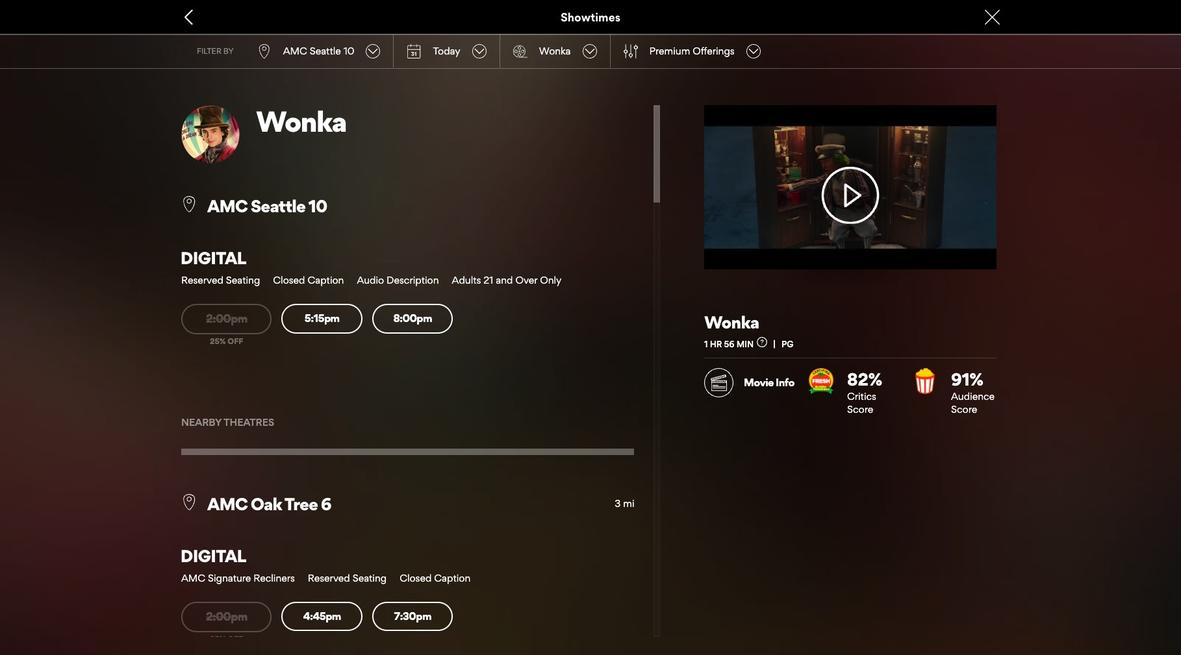 Task type: describe. For each thing, give the bounding box(es) containing it.
91%
[[952, 369, 984, 390]]

0 vertical spatial 10
[[344, 45, 355, 57]]

adults
[[452, 274, 481, 287]]

pg
[[782, 339, 794, 350]]

3 mi
[[615, 498, 635, 510]]

filter by element
[[624, 44, 638, 58]]

amc seattle 10 link
[[181, 196, 327, 216]]

0 horizontal spatial closed
[[273, 274, 305, 287]]

5:15pm button
[[282, 304, 363, 334]]

recliners
[[254, 572, 295, 585]]

0 horizontal spatial seating
[[226, 274, 260, 287]]

nearby
[[181, 416, 222, 429]]

min
[[737, 339, 754, 350]]

adults 21 and over only
[[452, 274, 562, 287]]

25% off for 4:45pm
[[210, 635, 243, 645]]

0 horizontal spatial caption
[[308, 274, 344, 287]]

offerings
[[693, 45, 735, 57]]

7:30pm
[[394, 610, 432, 623]]

amc signature recliners
[[181, 572, 295, 585]]

off for 4:45pm
[[228, 635, 243, 645]]

nearby theatres
[[181, 416, 274, 429]]

audience
[[952, 391, 995, 403]]

6
[[321, 494, 331, 515]]

25% for 5:15pm
[[210, 337, 226, 346]]

0 vertical spatial amc seattle 10
[[283, 45, 355, 57]]

1 horizontal spatial seattle
[[310, 45, 341, 57]]

91% audience score
[[952, 369, 995, 416]]

tree
[[285, 494, 318, 515]]

3
[[615, 498, 621, 510]]

1
[[705, 339, 708, 350]]

filter by
[[197, 46, 234, 56]]

showtimes
[[561, 10, 621, 24]]

1 hr 56 min
[[705, 339, 754, 350]]

hr
[[710, 339, 722, 350]]

oak
[[251, 494, 282, 515]]

off for 5:15pm
[[228, 337, 243, 346]]

audio description
[[357, 274, 439, 287]]

1 horizontal spatial caption
[[434, 572, 471, 585]]

over
[[516, 274, 538, 287]]

rotten tomatoes image
[[913, 369, 939, 395]]

7:30pm button
[[372, 602, 453, 632]]

25% off for 5:15pm
[[210, 337, 243, 346]]

1 horizontal spatial closed caption
[[400, 572, 471, 585]]

8:00pm
[[394, 312, 432, 325]]

0 vertical spatial wonka
[[539, 45, 571, 57]]

rotten tomatoes certified fresh image
[[809, 369, 835, 395]]

info
[[776, 377, 795, 390]]



Task type: locate. For each thing, give the bounding box(es) containing it.
1 horizontal spatial 10
[[344, 45, 355, 57]]

mi
[[624, 498, 635, 510]]

82% critics score
[[848, 369, 883, 416]]

0 horizontal spatial wonka
[[256, 104, 346, 139]]

2 score from the left
[[952, 404, 978, 416]]

2 25% from the top
[[210, 635, 226, 645]]

1 vertical spatial wonka
[[256, 104, 346, 139]]

1 vertical spatial digital
[[181, 546, 246, 567]]

0 horizontal spatial seattle
[[251, 196, 305, 216]]

3 miles element
[[615, 498, 635, 510]]

wonka link
[[256, 104, 645, 139]]

digital for 4:45pm
[[181, 546, 246, 567]]

2 horizontal spatial wonka
[[705, 312, 760, 333]]

0 horizontal spatial 10
[[309, 196, 327, 216]]

25% for 4:45pm
[[210, 635, 226, 645]]

digital for 5:15pm
[[181, 248, 246, 268]]

dialog
[[0, 0, 1182, 656]]

2 off from the top
[[228, 635, 243, 645]]

1 vertical spatial closed caption
[[400, 572, 471, 585]]

theatres
[[224, 416, 274, 429]]

movie info button
[[705, 369, 795, 398]]

0 vertical spatial seating
[[226, 274, 260, 287]]

score inside the 91% audience score
[[952, 404, 978, 416]]

4:45pm button
[[282, 602, 363, 632]]

score for 82%
[[848, 404, 874, 416]]

1 vertical spatial amc seattle 10
[[207, 196, 327, 216]]

1 vertical spatial off
[[228, 635, 243, 645]]

0 vertical spatial off
[[228, 337, 243, 346]]

56
[[724, 339, 735, 350]]

1 off from the top
[[228, 337, 243, 346]]

1 digital from the top
[[181, 248, 246, 268]]

1 horizontal spatial score
[[952, 404, 978, 416]]

and
[[496, 274, 513, 287]]

1 vertical spatial caption
[[434, 572, 471, 585]]

closed caption
[[273, 274, 344, 287], [400, 572, 471, 585]]

0 vertical spatial 25%
[[210, 337, 226, 346]]

0 vertical spatial reserved
[[181, 274, 224, 287]]

wonka
[[539, 45, 571, 57], [256, 104, 346, 139], [705, 312, 760, 333]]

off
[[228, 337, 243, 346], [228, 635, 243, 645]]

0 horizontal spatial closed caption
[[273, 274, 344, 287]]

1 vertical spatial 10
[[309, 196, 327, 216]]

score down audience
[[952, 404, 978, 416]]

0 vertical spatial caption
[[308, 274, 344, 287]]

signature
[[208, 572, 251, 585]]

more information about image
[[758, 337, 768, 348]]

2 digital from the top
[[181, 546, 246, 567]]

critics
[[848, 391, 877, 403]]

1 horizontal spatial reserved
[[308, 572, 350, 585]]

closed caption up 7:30pm
[[400, 572, 471, 585]]

score inside 82% critics score
[[848, 404, 874, 416]]

by
[[224, 46, 234, 56]]

closed up 5:15pm
[[273, 274, 305, 287]]

closed up 7:30pm
[[400, 572, 432, 585]]

10
[[344, 45, 355, 57], [309, 196, 327, 216]]

amc oak tree 6 link
[[181, 494, 331, 515]]

seattle
[[310, 45, 341, 57], [251, 196, 305, 216]]

1 vertical spatial closed
[[400, 572, 432, 585]]

5:15pm
[[305, 312, 340, 325]]

8:00pm button
[[372, 304, 453, 334]]

amc
[[283, 45, 307, 57], [207, 196, 248, 216], [207, 494, 248, 515], [181, 572, 205, 585]]

movie info
[[744, 377, 795, 390]]

filter
[[197, 46, 222, 56]]

today
[[433, 45, 461, 57]]

premium offerings
[[650, 45, 735, 57]]

description
[[387, 274, 439, 287]]

closed
[[273, 274, 305, 287], [400, 572, 432, 585]]

0 vertical spatial closed
[[273, 274, 305, 287]]

1 horizontal spatial seating
[[353, 572, 387, 585]]

1 score from the left
[[848, 404, 874, 416]]

caption
[[308, 274, 344, 287], [434, 572, 471, 585]]

only
[[540, 274, 562, 287]]

score for 91%
[[952, 404, 978, 416]]

1 25% off from the top
[[210, 337, 243, 346]]

caption up 5:15pm
[[308, 274, 344, 287]]

audio
[[357, 274, 384, 287]]

21
[[484, 274, 494, 287]]

0 horizontal spatial score
[[848, 404, 874, 416]]

1 horizontal spatial wonka
[[539, 45, 571, 57]]

1 hr 56 min button
[[705, 337, 782, 350]]

25%
[[210, 337, 226, 346], [210, 635, 226, 645]]

play trailer for wonka image
[[705, 105, 997, 270], [804, 167, 898, 224]]

score
[[848, 404, 874, 416], [952, 404, 978, 416]]

digital
[[181, 248, 246, 268], [181, 546, 246, 567]]

premium
[[650, 45, 691, 57]]

1 vertical spatial 25%
[[210, 635, 226, 645]]

0 horizontal spatial reserved seating
[[181, 274, 260, 287]]

1 horizontal spatial closed
[[400, 572, 432, 585]]

close this dialog image
[[1159, 631, 1172, 644]]

0 vertical spatial 25% off
[[210, 337, 243, 346]]

1 vertical spatial seattle
[[251, 196, 305, 216]]

1 25% from the top
[[210, 337, 226, 346]]

reserved seating
[[181, 274, 260, 287], [308, 572, 387, 585]]

seating
[[226, 274, 260, 287], [353, 572, 387, 585]]

1 horizontal spatial reserved seating
[[308, 572, 387, 585]]

0 vertical spatial reserved seating
[[181, 274, 260, 287]]

0 vertical spatial closed caption
[[273, 274, 344, 287]]

0 vertical spatial digital
[[181, 248, 246, 268]]

0 vertical spatial seattle
[[310, 45, 341, 57]]

1 vertical spatial reserved
[[308, 572, 350, 585]]

2 vertical spatial wonka
[[705, 312, 760, 333]]

amc oak tree 6
[[207, 494, 331, 515]]

reserved
[[181, 274, 224, 287], [308, 572, 350, 585]]

caption up 7:30pm button
[[434, 572, 471, 585]]

score down critics
[[848, 404, 874, 416]]

1 vertical spatial 25% off
[[210, 635, 243, 645]]

4:45pm
[[303, 610, 341, 623]]

movie
[[744, 377, 774, 390]]

25% off
[[210, 337, 243, 346], [210, 635, 243, 645]]

1 vertical spatial reserved seating
[[308, 572, 387, 585]]

amc seattle 10
[[283, 45, 355, 57], [207, 196, 327, 216]]

closed caption up 5:15pm
[[273, 274, 344, 287]]

1 vertical spatial seating
[[353, 572, 387, 585]]

0 horizontal spatial reserved
[[181, 274, 224, 287]]

2 25% off from the top
[[210, 635, 243, 645]]

82%
[[848, 369, 883, 390]]



Task type: vqa. For each thing, say whether or not it's contained in the screenshot.
the middle of
no



